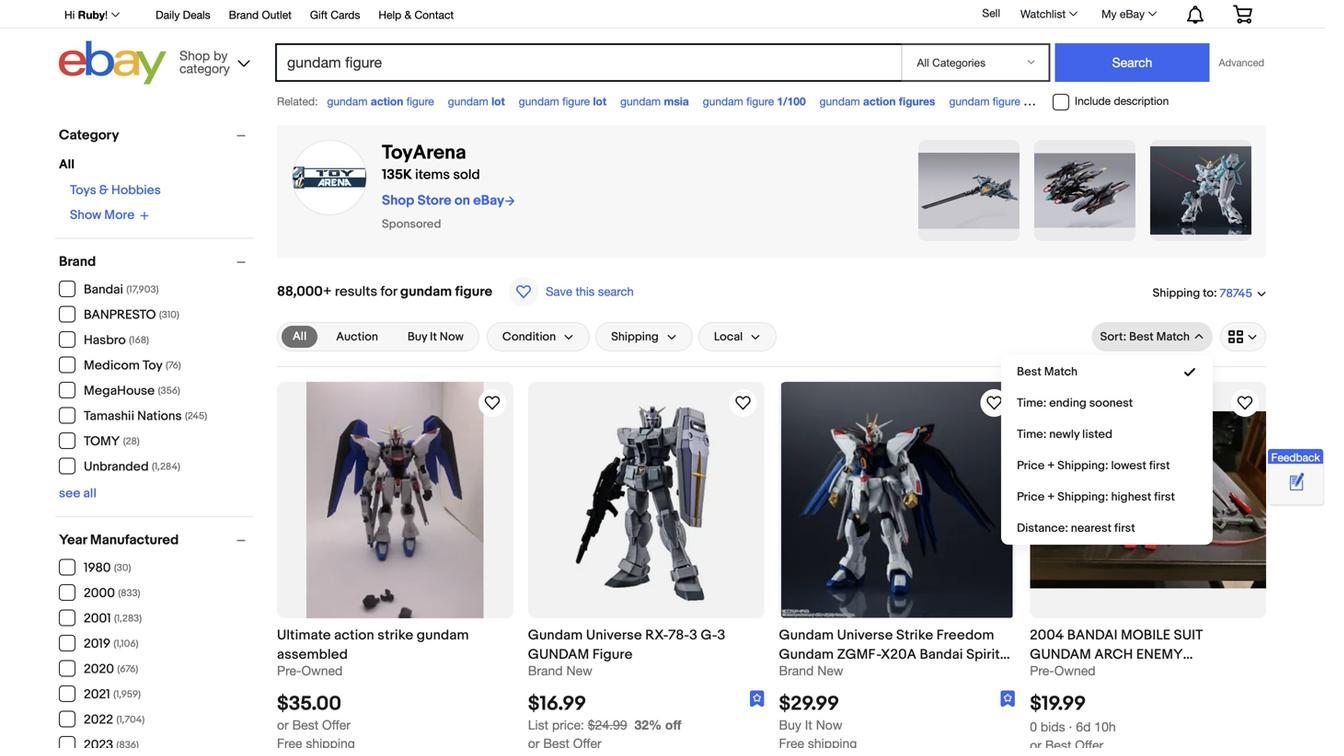 Task type: vqa. For each thing, say whether or not it's contained in the screenshot.


Task type: describe. For each thing, give the bounding box(es) containing it.
(1,283)
[[114, 613, 142, 625]]

1980 (30)
[[84, 561, 131, 576]]

shipping: for highest
[[1058, 490, 1109, 504]]

figure for gundam figure 1/100
[[747, 95, 774, 108]]

universe for strike
[[838, 627, 894, 644]]

tamashii
[[84, 409, 134, 424]]

$19.99
[[1030, 692, 1087, 716]]

listing options selector. gallery view selected. image
[[1229, 330, 1259, 344]]

78- inside gundam universe rx-78-3 g-3 gundam figure brand new
[[669, 627, 690, 644]]

auction
[[336, 330, 378, 344]]

0 horizontal spatial buy it now
[[408, 330, 464, 344]]

hasbro (168)
[[84, 333, 149, 348]]

nearest
[[1072, 521, 1112, 536]]

universe for rx-
[[586, 627, 642, 644]]

pre- inside ultimate action strike gundam assembled pre-owned
[[277, 663, 301, 678]]

gundam for gundam action figures
[[820, 95, 861, 108]]

year manufactured button
[[59, 532, 254, 549]]

action for strike
[[334, 627, 374, 644]]

time: for time: newly listed
[[1018, 427, 1047, 442]]

msia
[[664, 95, 689, 108]]

pre-owned
[[1030, 663, 1096, 678]]

gundam for gundam universe rx-78-3 g-3 gundam figure brand new
[[528, 627, 583, 644]]

88,000
[[277, 284, 323, 300]]

deals
[[183, 8, 211, 21]]

gundam universe rx-78-3 g-3 gundam figure brand new
[[528, 627, 726, 678]]

2001
[[84, 611, 111, 627]]

new inside gundam universe rx-78-3 g-3 gundam figure brand new
[[567, 663, 593, 678]]

save
[[546, 284, 573, 299]]

gundam universe strike freedom gundam zgmf-x20a bandai spirits action figure heading
[[779, 627, 1011, 682]]

gundam universe rx-78-3 g-3 gundam figure link
[[528, 626, 765, 663]]

action
[[779, 666, 822, 682]]

off
[[666, 718, 682, 733]]

all
[[83, 486, 97, 502]]

time: ending soonest
[[1018, 396, 1134, 410]]

watch gundam universe rx-78-3 g-3 gundam figure image
[[732, 392, 755, 414]]

2000 (833)
[[84, 586, 140, 602]]

distance: nearest first
[[1018, 521, 1136, 536]]

gundam lot
[[448, 95, 505, 108]]

year manufactured
[[59, 532, 179, 549]]

(28)
[[123, 436, 140, 448]]

All selected text field
[[293, 329, 307, 345]]

2 owned from the left
[[1055, 663, 1096, 678]]

search
[[598, 284, 634, 299]]

0
[[1030, 719, 1038, 735]]

best inside $35.00 or best offer
[[292, 718, 319, 733]]

arch
[[1095, 647, 1134, 663]]

watch 2004 bandai mobile suit gundam arch enemy collectors series rx-78-2 gundam misb image
[[1235, 392, 1257, 414]]

watch ultimate action strike gundam assembled image
[[481, 392, 503, 414]]

(1,284)
[[152, 461, 180, 473]]

2004 bandai mobile suit gundam arch enemy collectors series rx-78-2 gundam misb image
[[1030, 412, 1267, 589]]

gundam inside gundam universe rx-78-3 g-3 gundam figure brand new
[[528, 647, 590, 663]]

brand for brand outlet
[[229, 8, 259, 21]]

2 new from the left
[[818, 663, 844, 678]]

:
[[1214, 286, 1218, 300]]

figures
[[899, 95, 936, 108]]

10h
[[1095, 719, 1116, 735]]

shipping: for lowest
[[1058, 459, 1109, 473]]

1 vertical spatial buy it now
[[779, 718, 843, 733]]

my ebay
[[1102, 7, 1145, 20]]

shop store on ebay link
[[382, 192, 516, 209]]

shipping for shipping
[[612, 330, 659, 344]]

banpresto
[[84, 308, 156, 323]]

gundam right for
[[400, 284, 452, 300]]

time: newly listed link
[[1003, 419, 1213, 450]]

more
[[104, 208, 135, 223]]

(76)
[[166, 360, 181, 372]]

manufactured
[[90, 532, 179, 549]]

2 lot from the left
[[593, 95, 607, 108]]

figure for gundam figure mini
[[993, 95, 1021, 108]]

banpresto (310)
[[84, 308, 179, 323]]

(310)
[[159, 309, 179, 321]]

78- inside 2004 bandai mobile suit gundam arch enemy collectors series rx-78-2 gundam misb
[[1193, 666, 1214, 682]]

2
[[1214, 666, 1222, 682]]

local button
[[699, 322, 777, 352]]

gundam deathscythe
[[1060, 95, 1171, 108]]

1980
[[84, 561, 111, 576]]

gift
[[310, 8, 328, 21]]

brand button
[[59, 254, 254, 270]]

(17,903)
[[126, 284, 159, 296]]

+ for price + shipping: highest first
[[1048, 490, 1056, 504]]

gundam msia
[[621, 95, 689, 108]]

account navigation
[[54, 0, 1267, 29]]

daily deals
[[156, 8, 211, 21]]

figure inside main content
[[455, 284, 493, 300]]

to
[[1203, 286, 1214, 300]]

ultimate action strike gundam assembled heading
[[277, 627, 469, 663]]

main content containing toyarena
[[270, 118, 1274, 749]]

hi
[[64, 8, 75, 21]]

zgmf-
[[838, 647, 881, 663]]

collectors
[[1030, 666, 1119, 682]]

ebay inside 'toyarena 135k items sold shop store on ebay sponsored'
[[474, 192, 505, 209]]

Search for anything text field
[[278, 45, 898, 80]]

gundam universe strike freedom gundam zgmf-x20a bandai spirits action figure link
[[779, 626, 1016, 682]]

best inside dropdown button
[[1130, 330, 1154, 344]]

(356)
[[158, 385, 180, 397]]

my
[[1102, 7, 1117, 20]]

price for price + shipping: highest first
[[1018, 490, 1045, 504]]

category
[[180, 61, 230, 76]]

toy
[[143, 358, 163, 374]]

1 vertical spatial best
[[1018, 365, 1042, 379]]

gundam universe rx-78-3 g-3 gundam figure heading
[[528, 627, 726, 663]]

bandai (17,903)
[[84, 282, 159, 298]]

strike
[[897, 627, 934, 644]]

2 vertical spatial first
[[1115, 521, 1136, 536]]

see all
[[59, 486, 97, 502]]

toys & hobbies link
[[70, 183, 161, 198]]

first for price + shipping: highest first
[[1155, 490, 1176, 504]]

2004 bandai mobile suit gundam arch enemy collectors series rx-78-2 gundam misb heading
[[1030, 627, 1222, 702]]

ultimate action strike gundam assembled image
[[307, 382, 484, 618]]

on
[[455, 192, 470, 209]]

time: ending soonest link
[[1003, 388, 1213, 419]]

gundam for gundam figure mini
[[950, 95, 990, 108]]

g-
[[701, 627, 718, 644]]

0 horizontal spatial bandai
[[84, 282, 123, 298]]

shop inside 'toyarena 135k items sold shop store on ebay sponsored'
[[382, 192, 415, 209]]

ebay inside account navigation
[[1120, 7, 1145, 20]]

distance:
[[1018, 521, 1069, 536]]

toyarena link
[[382, 141, 466, 165]]

1 3 from the left
[[690, 627, 698, 644]]

show more button
[[70, 208, 149, 223]]

78745
[[1220, 287, 1253, 301]]

time: newly listed
[[1018, 427, 1113, 442]]

all inside main content
[[293, 330, 307, 344]]

owned inside ultimate action strike gundam assembled pre-owned
[[301, 663, 343, 678]]

bandai inside "gundam universe strike freedom gundam zgmf-x20a bandai spirits action figure"
[[920, 647, 964, 663]]

brand outlet link
[[229, 6, 292, 26]]

& for help
[[405, 8, 412, 21]]

offer
[[322, 718, 351, 733]]

$16.99
[[528, 692, 587, 716]]

2021 (1,959)
[[84, 687, 141, 703]]

medicom toy (76)
[[84, 358, 181, 374]]

(30)
[[114, 563, 131, 575]]

feedback
[[1272, 451, 1321, 464]]

+ for 88,000 + results for gundam figure
[[323, 284, 332, 300]]

category button
[[59, 127, 254, 144]]

sort: best match
[[1101, 330, 1190, 344]]

0 vertical spatial buy
[[408, 330, 427, 344]]

sell
[[983, 7, 1001, 19]]

watchlist link
[[1011, 3, 1087, 25]]

2004 bandai mobile suit gundam arch enemy collectors series rx-78-2 gundam misb
[[1030, 627, 1222, 702]]

unbranded (1,284)
[[84, 459, 180, 475]]

hobbies
[[111, 183, 161, 198]]

time: for time: ending soonest
[[1018, 396, 1047, 410]]

by
[[214, 48, 228, 63]]

gundam for gundam action figure
[[327, 95, 368, 108]]

now inside buy it now link
[[440, 330, 464, 344]]



Task type: locate. For each thing, give the bounding box(es) containing it.
bandai down the freedom
[[920, 647, 964, 663]]

match down shipping to : 78745
[[1157, 330, 1190, 344]]

1 horizontal spatial figure
[[825, 666, 865, 682]]

1 new from the left
[[567, 663, 593, 678]]

gundam down the pre-owned
[[1030, 685, 1092, 702]]

+ inside price + shipping: lowest first link
[[1048, 459, 1056, 473]]

brand
[[229, 8, 259, 21], [59, 254, 96, 270], [528, 663, 563, 678], [779, 663, 814, 678]]

main content
[[270, 118, 1274, 749]]

owned up "$35.00"
[[301, 663, 343, 678]]

1 horizontal spatial shop
[[382, 192, 415, 209]]

2 horizontal spatial best
[[1130, 330, 1154, 344]]

& for toys
[[99, 183, 109, 198]]

tomy (28)
[[84, 434, 140, 450]]

gundam up toyarena link
[[448, 95, 489, 108]]

1 vertical spatial bandai
[[920, 647, 964, 663]]

universe
[[586, 627, 642, 644], [838, 627, 894, 644]]

lot left "gundam figure lot"
[[492, 95, 505, 108]]

shop by category
[[180, 48, 230, 76]]

bandai
[[84, 282, 123, 298], [920, 647, 964, 663]]

gundam up brand new
[[779, 627, 834, 644]]

assembled
[[277, 647, 348, 663]]

it down $29.99
[[805, 718, 813, 733]]

nations
[[137, 409, 182, 424]]

buy down 88,000 + results for gundam figure
[[408, 330, 427, 344]]

action inside ultimate action strike gundam assembled pre-owned
[[334, 627, 374, 644]]

0 horizontal spatial pre-
[[277, 663, 301, 678]]

& right toys
[[99, 183, 109, 198]]

advanced
[[1219, 57, 1265, 69]]

medicom
[[84, 358, 140, 374]]

1 horizontal spatial owned
[[1055, 663, 1096, 678]]

gundam for gundam msia
[[621, 95, 661, 108]]

gundam up the $16.99
[[528, 647, 590, 663]]

figure down search for anything text box
[[563, 95, 590, 108]]

0 horizontal spatial ebay
[[474, 192, 505, 209]]

best right sort:
[[1130, 330, 1154, 344]]

all up toys
[[59, 157, 75, 173]]

1 horizontal spatial it
[[805, 718, 813, 733]]

1 vertical spatial buy
[[779, 718, 802, 733]]

1 vertical spatial shop
[[382, 192, 415, 209]]

rx- inside gundam universe rx-78-3 g-3 gundam figure brand new
[[646, 627, 669, 644]]

+ for price + shipping: lowest first
[[1048, 459, 1056, 473]]

1 vertical spatial now
[[816, 718, 843, 733]]

1 horizontal spatial 3
[[718, 627, 726, 644]]

include
[[1075, 94, 1111, 107]]

buy it now
[[408, 330, 464, 344], [779, 718, 843, 733]]

brand inside account navigation
[[229, 8, 259, 21]]

1 horizontal spatial ebay
[[1120, 7, 1145, 20]]

0 vertical spatial bandai
[[84, 282, 123, 298]]

brand for brand new
[[779, 663, 814, 678]]

1 vertical spatial first
[[1155, 490, 1176, 504]]

0 horizontal spatial lot
[[492, 95, 505, 108]]

ultimate
[[277, 627, 331, 644]]

1 horizontal spatial universe
[[838, 627, 894, 644]]

0 vertical spatial 78-
[[669, 627, 690, 644]]

rx- down enemy at right bottom
[[1170, 666, 1193, 682]]

0 vertical spatial now
[[440, 330, 464, 344]]

1 horizontal spatial rx-
[[1170, 666, 1193, 682]]

now left 'condition'
[[440, 330, 464, 344]]

shipping: up price + shipping: highest first
[[1058, 459, 1109, 473]]

gundam for gundam deathscythe
[[1060, 95, 1101, 108]]

gundam right mini
[[1060, 95, 1101, 108]]

gundam down search for anything text box
[[519, 95, 560, 108]]

brand up the $16.99
[[528, 663, 563, 678]]

rx- inside 2004 bandai mobile suit gundam arch enemy collectors series rx-78-2 gundam misb
[[1170, 666, 1193, 682]]

4 toyarena image from the left
[[1151, 140, 1252, 241]]

best down "$35.00"
[[292, 718, 319, 733]]

1 horizontal spatial buy
[[779, 718, 802, 733]]

0 horizontal spatial buy
[[408, 330, 427, 344]]

1/100
[[778, 95, 806, 108]]

it inside buy it now link
[[430, 330, 437, 344]]

gundam up "collectors"
[[1030, 647, 1092, 663]]

1 vertical spatial it
[[805, 718, 813, 733]]

figure up toyarena
[[407, 95, 434, 108]]

0 vertical spatial shipping:
[[1058, 459, 1109, 473]]

gundam universe strike freedom gundam zgmf-x20a bandai spirits action figure image
[[782, 382, 1013, 618]]

show
[[70, 208, 101, 223]]

it
[[430, 330, 437, 344], [805, 718, 813, 733]]

it down 88,000 + results for gundam figure
[[430, 330, 437, 344]]

3 toyarena image from the left
[[1035, 140, 1136, 241]]

gundam for gundam figure lot
[[519, 95, 560, 108]]

new up the $16.99
[[567, 663, 593, 678]]

0 vertical spatial best
[[1130, 330, 1154, 344]]

none text field containing list price:
[[528, 718, 628, 733]]

bandai up banpresto
[[84, 282, 123, 298]]

universe up the zgmf-
[[838, 627, 894, 644]]

price
[[1018, 459, 1045, 473], [1018, 490, 1045, 504]]

0 vertical spatial shop
[[180, 48, 210, 63]]

spirits
[[967, 647, 1008, 663]]

1 horizontal spatial buy it now
[[779, 718, 843, 733]]

2 price from the top
[[1018, 490, 1045, 504]]

gundam up "action"
[[779, 647, 834, 663]]

1 horizontal spatial shipping
[[1153, 286, 1201, 300]]

action for figures
[[864, 95, 896, 108]]

figure for gundam figure lot
[[563, 95, 590, 108]]

1 time: from the top
[[1018, 396, 1047, 410]]

$19.99 0 bids · 6d 10h
[[1030, 692, 1116, 735]]

2 shipping: from the top
[[1058, 490, 1109, 504]]

1 horizontal spatial best
[[1018, 365, 1042, 379]]

1 horizontal spatial new
[[818, 663, 844, 678]]

buy down $29.99
[[779, 718, 802, 733]]

0 vertical spatial time:
[[1018, 396, 1047, 410]]

1 vertical spatial +
[[1048, 459, 1056, 473]]

new up $29.99
[[818, 663, 844, 678]]

universe up the $16.99
[[586, 627, 642, 644]]

gift cards
[[310, 8, 360, 21]]

none submit inside shop by category banner
[[1056, 43, 1210, 82]]

gundam action figure
[[327, 95, 434, 108]]

year
[[59, 532, 87, 549]]

gundam right 1/100
[[820, 95, 861, 108]]

shop left by on the top of page
[[180, 48, 210, 63]]

1 vertical spatial time:
[[1018, 427, 1047, 442]]

best match
[[1018, 365, 1078, 379]]

price inside price + shipping: highest first link
[[1018, 490, 1045, 504]]

lot down search for anything text box
[[593, 95, 607, 108]]

(676)
[[117, 664, 138, 676]]

toyarena 135k items sold shop store on ebay sponsored
[[382, 141, 505, 232]]

gundam right msia
[[703, 95, 744, 108]]

this
[[576, 284, 595, 299]]

figure inside gundam universe rx-78-3 g-3 gundam figure brand new
[[593, 647, 633, 663]]

0 horizontal spatial best
[[292, 718, 319, 733]]

brand down show
[[59, 254, 96, 270]]

1 vertical spatial shipping
[[612, 330, 659, 344]]

your shopping cart image
[[1233, 5, 1254, 23]]

(1,106)
[[114, 639, 139, 650]]

first for price + shipping: lowest first
[[1150, 459, 1171, 473]]

1 vertical spatial ebay
[[474, 192, 505, 209]]

highest
[[1112, 490, 1152, 504]]

watchlist
[[1021, 7, 1066, 20]]

match inside dropdown button
[[1157, 330, 1190, 344]]

time:
[[1018, 396, 1047, 410], [1018, 427, 1047, 442]]

sold
[[453, 167, 480, 183]]

1 horizontal spatial pre-
[[1030, 663, 1055, 678]]

pre- down 2004
[[1030, 663, 1055, 678]]

0 horizontal spatial rx-
[[646, 627, 669, 644]]

show more
[[70, 208, 135, 223]]

0 vertical spatial first
[[1150, 459, 1171, 473]]

1 horizontal spatial lot
[[593, 95, 607, 108]]

1 shipping: from the top
[[1058, 459, 1109, 473]]

misb
[[1095, 685, 1128, 702]]

first right "lowest"
[[1150, 459, 1171, 473]]

1 vertical spatial shipping:
[[1058, 490, 1109, 504]]

figure inside "gundam universe strike freedom gundam zgmf-x20a bandai spirits action figure"
[[825, 666, 865, 682]]

best match link
[[1003, 356, 1213, 388]]

figure up $24.99
[[593, 647, 633, 663]]

1 toyarena image from the left
[[292, 140, 367, 215]]

first right highest
[[1155, 490, 1176, 504]]

gundam universe rx-78-3 g-3 gundam figure image
[[528, 382, 765, 618]]

action left the figures
[[864, 95, 896, 108]]

gundam
[[528, 647, 590, 663], [1030, 647, 1092, 663], [1030, 685, 1092, 702]]

gundam for gundam universe strike freedom gundam zgmf-x20a bandai spirits action figure
[[779, 627, 834, 644]]

1 horizontal spatial all
[[293, 330, 307, 344]]

first down highest
[[1115, 521, 1136, 536]]

1 universe from the left
[[586, 627, 642, 644]]

price + shipping: lowest first
[[1018, 459, 1171, 473]]

mini
[[1024, 95, 1046, 108]]

0 vertical spatial figure
[[593, 647, 633, 663]]

shipping down search
[[612, 330, 659, 344]]

store
[[418, 192, 452, 209]]

1 pre- from the left
[[277, 663, 301, 678]]

auction link
[[325, 326, 389, 348]]

brand new
[[779, 663, 844, 678]]

new
[[567, 663, 593, 678], [818, 663, 844, 678]]

action left strike
[[334, 627, 374, 644]]

gundam right the figures
[[950, 95, 990, 108]]

sort:
[[1101, 330, 1127, 344]]

gundam for gundam lot
[[448, 95, 489, 108]]

+
[[323, 284, 332, 300], [1048, 459, 1056, 473], [1048, 490, 1056, 504]]

outlet
[[262, 8, 292, 21]]

hi ruby !
[[64, 8, 108, 21]]

shop
[[180, 48, 210, 63], [382, 192, 415, 209]]

action up toyarena
[[371, 95, 404, 108]]

suit
[[1175, 627, 1203, 644]]

+ up distance: at right bottom
[[1048, 490, 1056, 504]]

0 horizontal spatial all
[[59, 157, 75, 173]]

1 vertical spatial all
[[293, 330, 307, 344]]

1 vertical spatial &
[[99, 183, 109, 198]]

0 vertical spatial rx-
[[646, 627, 669, 644]]

2 universe from the left
[[838, 627, 894, 644]]

+ inside price + shipping: highest first link
[[1048, 490, 1056, 504]]

1 vertical spatial rx-
[[1170, 666, 1193, 682]]

0 horizontal spatial it
[[430, 330, 437, 344]]

sell link
[[975, 7, 1009, 19]]

pre- down ultimate
[[277, 663, 301, 678]]

78-
[[669, 627, 690, 644], [1193, 666, 1214, 682]]

buy it now down 88,000 + results for gundam figure
[[408, 330, 464, 344]]

0 vertical spatial price
[[1018, 459, 1045, 473]]

contact
[[415, 8, 454, 21]]

0 vertical spatial match
[[1157, 330, 1190, 344]]

brand for brand
[[59, 254, 96, 270]]

0 horizontal spatial shop
[[180, 48, 210, 63]]

time: left newly at bottom right
[[1018, 427, 1047, 442]]

0 horizontal spatial match
[[1045, 365, 1078, 379]]

2 time: from the top
[[1018, 427, 1047, 442]]

figure down the zgmf-
[[825, 666, 865, 682]]

bandai
[[1068, 627, 1118, 644]]

buy
[[408, 330, 427, 344], [779, 718, 802, 733]]

price inside price + shipping: lowest first link
[[1018, 459, 1045, 473]]

shipping inside shipping dropdown button
[[612, 330, 659, 344]]

135k
[[382, 167, 412, 183]]

& inside help & contact 'link'
[[405, 8, 412, 21]]

1 horizontal spatial bandai
[[920, 647, 964, 663]]

2 vertical spatial best
[[292, 718, 319, 733]]

shipping inside shipping to : 78745
[[1153, 286, 1201, 300]]

2 pre- from the left
[[1030, 663, 1055, 678]]

88,000 + results for gundam figure
[[277, 284, 493, 300]]

gundam up the $16.99
[[528, 627, 583, 644]]

action for figure
[[371, 95, 404, 108]]

1 horizontal spatial now
[[816, 718, 843, 733]]

1 vertical spatial 78-
[[1193, 666, 1214, 682]]

now down $29.99
[[816, 718, 843, 733]]

1 horizontal spatial match
[[1157, 330, 1190, 344]]

best up time: ending soonest
[[1018, 365, 1042, 379]]

toyarena image
[[292, 140, 367, 215], [919, 140, 1020, 241], [1035, 140, 1136, 241], [1151, 140, 1252, 241]]

price down time: newly listed
[[1018, 459, 1045, 473]]

gundam inside gundam universe rx-78-3 g-3 gundam figure brand new
[[528, 627, 583, 644]]

shipping for shipping to : 78745
[[1153, 286, 1201, 300]]

0 vertical spatial &
[[405, 8, 412, 21]]

toys
[[70, 183, 96, 198]]

None text field
[[528, 718, 628, 733]]

78- left g-
[[669, 627, 690, 644]]

$24.99
[[588, 718, 628, 733]]

gundam for gundam figure 1/100
[[703, 95, 744, 108]]

0 horizontal spatial now
[[440, 330, 464, 344]]

time: down best match
[[1018, 396, 1047, 410]]

gundam left msia
[[621, 95, 661, 108]]

2 toyarena image from the left
[[919, 140, 1020, 241]]

brand inside gundam universe rx-78-3 g-3 gundam figure brand new
[[528, 663, 563, 678]]

match up ending
[[1045, 365, 1078, 379]]

1 owned from the left
[[301, 663, 343, 678]]

1 horizontal spatial &
[[405, 8, 412, 21]]

freedom
[[937, 627, 995, 644]]

0 horizontal spatial 78-
[[669, 627, 690, 644]]

!
[[105, 8, 108, 21]]

2 vertical spatial +
[[1048, 490, 1056, 504]]

(168)
[[129, 335, 149, 347]]

+ left results
[[323, 284, 332, 300]]

2001 (1,283)
[[84, 611, 142, 627]]

universe inside "gundam universe strike freedom gundam zgmf-x20a bandai spirits action figure"
[[838, 627, 894, 644]]

list
[[528, 718, 549, 733]]

watch gundam universe strike freedom gundam zgmf-x20a bandai spirits action figure image
[[984, 392, 1006, 414]]

universe inside gundam universe rx-78-3 g-3 gundam figure brand new
[[586, 627, 642, 644]]

ebay right my
[[1120, 7, 1145, 20]]

ebay right on
[[474, 192, 505, 209]]

brand left outlet
[[229, 8, 259, 21]]

0 horizontal spatial figure
[[593, 647, 633, 663]]

shop by category banner
[[54, 0, 1267, 89]]

0 horizontal spatial shipping
[[612, 330, 659, 344]]

2021
[[84, 687, 110, 703]]

shipping: up distance: nearest first
[[1058, 490, 1109, 504]]

gundam right strike
[[417, 627, 469, 644]]

gundam figure 1/100
[[703, 95, 806, 108]]

0 horizontal spatial owned
[[301, 663, 343, 678]]

None submit
[[1056, 43, 1210, 82]]

owned up $19.99
[[1055, 663, 1096, 678]]

shipping left to
[[1153, 286, 1201, 300]]

0 vertical spatial +
[[323, 284, 332, 300]]

figure up buy it now link
[[455, 284, 493, 300]]

buy it now down $29.99
[[779, 718, 843, 733]]

save this search
[[546, 284, 634, 299]]

gundam figure mini
[[950, 95, 1046, 108]]

1 price from the top
[[1018, 459, 1045, 473]]

1 vertical spatial figure
[[825, 666, 865, 682]]

0 vertical spatial buy it now
[[408, 330, 464, 344]]

gundam inside ultimate action strike gundam assembled pre-owned
[[417, 627, 469, 644]]

0 vertical spatial ebay
[[1120, 7, 1145, 20]]

(1,959)
[[113, 689, 141, 701]]

see
[[59, 486, 80, 502]]

& right help
[[405, 8, 412, 21]]

ending
[[1050, 396, 1087, 410]]

0 horizontal spatial &
[[99, 183, 109, 198]]

0 vertical spatial shipping
[[1153, 286, 1201, 300]]

items
[[415, 167, 450, 183]]

listed
[[1083, 427, 1113, 442]]

78- down suit
[[1193, 666, 1214, 682]]

0 vertical spatial all
[[59, 157, 75, 173]]

price for price + shipping: lowest first
[[1018, 459, 1045, 473]]

rx- left g-
[[646, 627, 669, 644]]

0 vertical spatial it
[[430, 330, 437, 344]]

1 lot from the left
[[492, 95, 505, 108]]

match
[[1157, 330, 1190, 344], [1045, 365, 1078, 379]]

now
[[440, 330, 464, 344], [816, 718, 843, 733]]

time: inside 'link'
[[1018, 427, 1047, 442]]

(245)
[[185, 411, 207, 423]]

1 vertical spatial price
[[1018, 490, 1045, 504]]

&
[[405, 8, 412, 21], [99, 183, 109, 198]]

0 horizontal spatial universe
[[586, 627, 642, 644]]

brand up $29.99
[[779, 663, 814, 678]]

0 horizontal spatial new
[[567, 663, 593, 678]]

2 3 from the left
[[718, 627, 726, 644]]

+ down newly at bottom right
[[1048, 459, 1056, 473]]

figure left 1/100
[[747, 95, 774, 108]]

1 horizontal spatial 78-
[[1193, 666, 1214, 682]]

unbranded
[[84, 459, 149, 475]]

figure left mini
[[993, 95, 1021, 108]]

gundam right related:
[[327, 95, 368, 108]]

price up distance: at right bottom
[[1018, 490, 1045, 504]]

0 horizontal spatial 3
[[690, 627, 698, 644]]

6d
[[1077, 719, 1091, 735]]

shop inside the shop by category
[[180, 48, 210, 63]]

all down 88,000
[[293, 330, 307, 344]]

shop down the 135k
[[382, 192, 415, 209]]

1 vertical spatial match
[[1045, 365, 1078, 379]]

buy it now link
[[397, 326, 475, 348]]

enemy
[[1137, 647, 1184, 663]]



